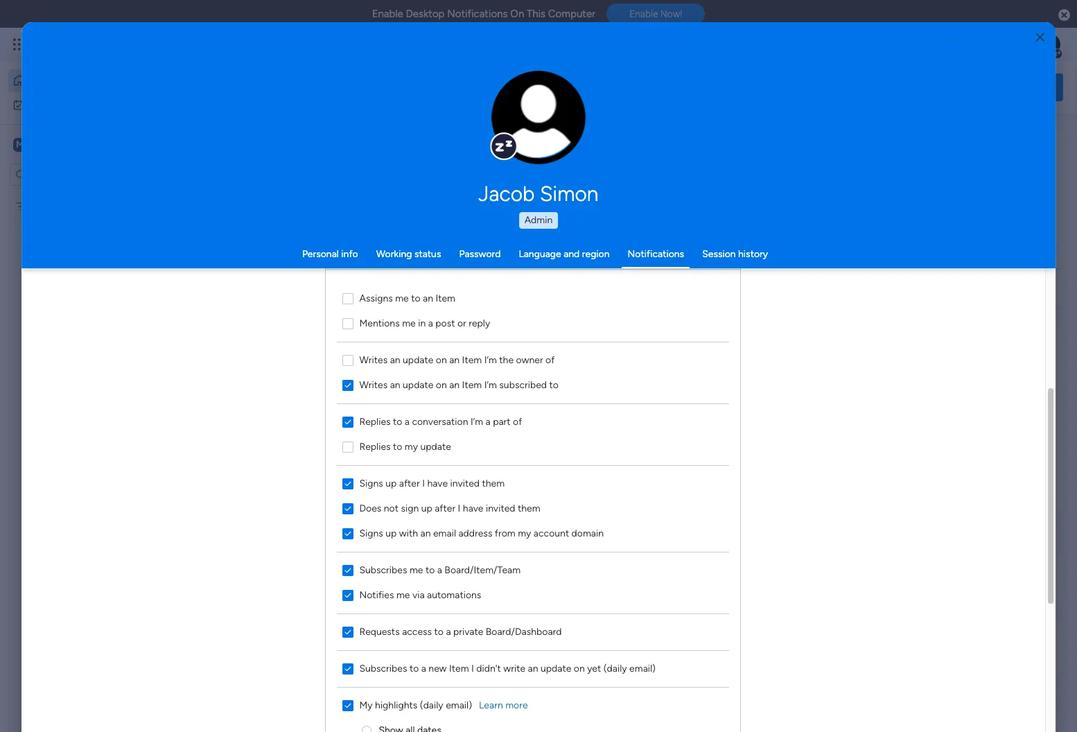 Task type: locate. For each thing, give the bounding box(es) containing it.
i'm left subscribed
[[485, 379, 497, 391]]

0 vertical spatial (daily
[[604, 663, 628, 675]]

1 vertical spatial writes
[[360, 379, 388, 391]]

on down writes an update on an item i'm the owner of
[[436, 379, 447, 391]]

2 horizontal spatial main
[[341, 304, 361, 316]]

does
[[360, 503, 382, 514]]

my for my highlights (daily email)
[[360, 699, 373, 711]]

workspace inside the "main workspace work management"
[[310, 591, 370, 606]]

notifications image
[[834, 37, 848, 51]]

2 vertical spatial main
[[280, 591, 307, 606]]

update
[[234, 359, 276, 374]]

1 horizontal spatial with
[[1023, 435, 1045, 449]]

0 vertical spatial my
[[405, 441, 418, 453]]

have up address
[[463, 503, 484, 514]]

an right 1
[[390, 354, 401, 366]]

2 subscribes from the top
[[360, 663, 408, 675]]

automations
[[427, 589, 482, 601]]

0 vertical spatial email)
[[630, 663, 656, 675]]

0 vertical spatial them
[[482, 478, 505, 489]]

select product image
[[12, 37, 26, 51]]

subscribes down 'requests'
[[360, 663, 408, 675]]

region
[[326, 269, 741, 732]]

signs up does
[[360, 478, 383, 489]]

my
[[405, 441, 418, 453], [518, 527, 532, 539]]

2 replies from the top
[[360, 441, 391, 453]]

(daily right yet
[[604, 663, 628, 675]]

1 horizontal spatial your
[[896, 435, 918, 449]]

main inside the "main workspace work management"
[[280, 591, 307, 606]]

close image
[[1037, 32, 1045, 43]]

0 vertical spatial workspace
[[59, 138, 114, 151]]

on for the
[[436, 354, 447, 366]]

1 horizontal spatial main
[[280, 591, 307, 606]]

me up via
[[410, 564, 423, 576]]

writes for writes an update on an item i'm the owner of
[[360, 354, 388, 366]]

your right invite
[[350, 475, 372, 488]]

1 replies from the top
[[360, 416, 391, 428]]

2 vertical spatial i'm
[[471, 416, 484, 428]]

monday work management
[[62, 36, 216, 52]]

1 vertical spatial i
[[458, 503, 461, 514]]

private
[[454, 626, 484, 638]]

invite members image
[[895, 37, 909, 51]]

work management > main workspace link
[[225, 169, 420, 325]]

notifications left on
[[447, 8, 508, 20]]

1 vertical spatial your
[[350, 475, 372, 488]]

with down sign
[[399, 527, 418, 539]]

email) left learn
[[446, 699, 472, 711]]

have up does not sign up after i have invited them
[[428, 478, 448, 489]]

0 vertical spatial notifications
[[447, 8, 508, 20]]

an down writes an update on an item i'm the owner of
[[450, 379, 460, 391]]

0 vertical spatial of
[[546, 354, 555, 366]]

after
[[399, 478, 420, 489], [435, 503, 456, 514]]

1 vertical spatial up
[[422, 503, 433, 514]]

invited up does not sign up after i have invited them
[[451, 478, 480, 489]]

workspace image
[[13, 137, 27, 152]]

2 vertical spatial on
[[574, 663, 585, 675]]

my board
[[33, 200, 74, 212]]

1 horizontal spatial my
[[518, 527, 532, 539]]

1 horizontal spatial email)
[[630, 663, 656, 675]]

0 vertical spatial your
[[896, 435, 918, 449]]

templates
[[927, 452, 977, 465]]

post
[[436, 317, 455, 329]]

to up mentions me in a post or reply
[[411, 292, 421, 304]]

my board list box
[[0, 191, 177, 405]]

option
[[0, 194, 177, 196]]

1 horizontal spatial invited
[[486, 503, 516, 514]]

i'm left the the
[[485, 354, 497, 366]]

my
[[31, 98, 44, 110], [33, 200, 46, 212], [360, 699, 373, 711]]

in inside the boost your workflow in minutes with ready-made templates
[[969, 435, 978, 449]]

me down assigns me to an item
[[402, 317, 416, 329]]

up
[[386, 478, 397, 489], [422, 503, 433, 514], [386, 527, 397, 539]]

search everything image
[[960, 37, 974, 51]]

after up sign
[[399, 478, 420, 489]]

mann
[[304, 405, 329, 417]]

up right sign
[[422, 503, 433, 514]]

requests access to a private board/dashboard
[[360, 626, 562, 638]]

with
[[1023, 435, 1045, 449], [399, 527, 418, 539]]

0 horizontal spatial invited
[[451, 478, 480, 489]]

0 vertical spatial subscribes
[[360, 564, 408, 576]]

learn
[[479, 699, 503, 711]]

on up writes an update on an item i'm subscribed to
[[436, 354, 447, 366]]

1 horizontal spatial and
[[564, 248, 580, 260]]

item up writes an update on an item i'm subscribed to
[[462, 354, 482, 366]]

notifications right region
[[628, 248, 685, 260]]

1 horizontal spatial them
[[518, 503, 541, 514]]

0 vertical spatial in
[[418, 317, 426, 329]]

writes an update on an item i'm the owner of
[[360, 354, 555, 366]]

more
[[506, 699, 528, 711]]

workspace inside "element"
[[59, 138, 114, 151]]

1 vertical spatial signs
[[360, 527, 383, 539]]

0 vertical spatial i'm
[[485, 354, 497, 366]]

0 horizontal spatial them
[[482, 478, 505, 489]]

1 vertical spatial after
[[435, 503, 456, 514]]

password
[[459, 248, 501, 260]]

desktop
[[406, 8, 445, 20]]

subscribed
[[500, 379, 547, 391]]

my inside button
[[31, 98, 44, 110]]

1 signs from the top
[[360, 478, 383, 489]]

1 image
[[875, 28, 888, 44]]

notifications link
[[628, 248, 685, 260]]

workspace selection element
[[13, 136, 116, 154]]

signs for signs up with an email address from my account domain
[[360, 527, 383, 539]]

0 horizontal spatial enable
[[372, 8, 404, 20]]

1 vertical spatial main
[[341, 304, 361, 316]]

1 writes from the top
[[360, 354, 388, 366]]

2 vertical spatial up
[[386, 527, 397, 539]]

2 vertical spatial management
[[322, 610, 383, 623]]

enable
[[372, 8, 404, 20], [630, 8, 659, 20]]

1 vertical spatial management
[[273, 304, 330, 316]]

replies for replies to my update
[[360, 441, 391, 453]]

2 vertical spatial i
[[472, 663, 474, 675]]

0 vertical spatial my
[[31, 98, 44, 110]]

2 horizontal spatial i
[[472, 663, 474, 675]]

enable for enable desktop notifications on this computer
[[372, 8, 404, 20]]

workspace up mentions
[[364, 304, 411, 316]]

conversation
[[412, 416, 469, 428]]

them right start
[[482, 478, 505, 489]]

my down home
[[31, 98, 44, 110]]

0 vertical spatial with
[[1023, 435, 1045, 449]]

1 vertical spatial email)
[[446, 699, 472, 711]]

enable inside button
[[630, 8, 659, 20]]

2 vertical spatial my
[[360, 699, 373, 711]]

workspace up search in workspace 'field'
[[59, 138, 114, 151]]

main for main workspace
[[32, 138, 56, 151]]

1 vertical spatial subscribes
[[360, 663, 408, 675]]

0 horizontal spatial your
[[350, 475, 372, 488]]

me left via
[[397, 589, 410, 601]]

writes down 1
[[360, 379, 388, 391]]

1 vertical spatial and
[[434, 475, 452, 488]]

work
[[112, 36, 137, 52], [46, 98, 67, 110], [249, 304, 270, 316], [297, 610, 319, 623]]

Search in workspace field
[[29, 166, 116, 182]]

i down start
[[458, 503, 461, 514]]

up down not
[[386, 527, 397, 539]]

main inside workspace selection "element"
[[32, 138, 56, 151]]

1 vertical spatial notifications
[[628, 248, 685, 260]]

your up made at the bottom right
[[896, 435, 918, 449]]

writes
[[360, 354, 388, 366], [360, 379, 388, 391]]

your inside the boost your workflow in minutes with ready-made templates
[[896, 435, 918, 449]]

subscribes me to a board/item/team
[[360, 564, 521, 576]]

signs up with an email address from my account domain
[[360, 527, 604, 539]]

i up does not sign up after i have invited them
[[423, 478, 425, 489]]

session history
[[703, 248, 769, 260]]

my inside list box
[[33, 200, 46, 212]]

1 horizontal spatial notifications
[[628, 248, 685, 260]]

2 vertical spatial workspace
[[310, 591, 370, 606]]

notifies
[[360, 589, 394, 601]]

my up teammates
[[405, 441, 418, 453]]

minutes
[[981, 435, 1020, 449]]

1 vertical spatial replies
[[360, 441, 391, 453]]

an up mentions me in a post or reply
[[423, 292, 434, 304]]

a
[[428, 317, 433, 329], [405, 416, 410, 428], [486, 416, 491, 428], [438, 564, 443, 576], [446, 626, 451, 638], [422, 663, 427, 675]]

them
[[482, 478, 505, 489], [518, 503, 541, 514]]

in left post
[[418, 317, 426, 329]]

see plans
[[243, 38, 284, 50]]

2 writes from the top
[[360, 379, 388, 391]]

0 vertical spatial main
[[32, 138, 56, 151]]

1 horizontal spatial of
[[546, 354, 555, 366]]

my left highlights
[[360, 699, 373, 711]]

an left the email
[[421, 527, 431, 539]]

my inside region
[[360, 699, 373, 711]]

and left start
[[434, 475, 452, 488]]

of right part
[[513, 416, 523, 428]]

1 horizontal spatial enable
[[630, 8, 659, 20]]

update feed (inbox)
[[234, 359, 349, 374]]

help image
[[990, 37, 1004, 51]]

1 vertical spatial my
[[518, 527, 532, 539]]

0 horizontal spatial main
[[32, 138, 56, 151]]

0 horizontal spatial with
[[399, 527, 418, 539]]

1 horizontal spatial in
[[969, 435, 978, 449]]

replies up teammates
[[360, 441, 391, 453]]

region
[[582, 248, 610, 260]]

1 vertical spatial in
[[969, 435, 978, 449]]

0 horizontal spatial (daily
[[420, 699, 444, 711]]

i'm for the
[[485, 354, 497, 366]]

1 vertical spatial workspace
[[364, 304, 411, 316]]

1 vertical spatial with
[[399, 527, 418, 539]]

enable now! button
[[607, 4, 706, 24]]

replies for replies to a conversation i'm a part of
[[360, 416, 391, 428]]

0 vertical spatial signs
[[360, 478, 383, 489]]

to up teammates
[[393, 441, 403, 453]]

1 horizontal spatial (daily
[[604, 663, 628, 675]]

1 horizontal spatial have
[[463, 503, 484, 514]]

1 horizontal spatial i
[[458, 503, 461, 514]]

0 vertical spatial up
[[386, 478, 397, 489]]

to up the replies to my update in the left of the page
[[393, 416, 403, 428]]

1 subscribes from the top
[[360, 564, 408, 576]]

plans
[[262, 38, 284, 50]]

0 vertical spatial have
[[428, 478, 448, 489]]

in
[[418, 317, 426, 329], [969, 435, 978, 449]]

my highlights (daily email)
[[360, 699, 472, 711]]

0 horizontal spatial after
[[399, 478, 420, 489]]

my left board
[[33, 200, 46, 212]]

personal
[[302, 248, 339, 260]]

have
[[428, 478, 448, 489], [463, 503, 484, 514]]

home button
[[8, 69, 149, 92]]

and left region
[[564, 248, 580, 260]]

2 signs from the top
[[360, 527, 383, 539]]

my for my work
[[31, 98, 44, 110]]

them down collaborating
[[518, 503, 541, 514]]

my work button
[[8, 93, 149, 115]]

in left minutes
[[969, 435, 978, 449]]

on left yet
[[574, 663, 585, 675]]

feed
[[279, 359, 305, 374]]

main workspace
[[32, 138, 114, 151]]

writes down mentions
[[360, 354, 388, 366]]

working
[[376, 248, 412, 260]]

0 vertical spatial on
[[436, 354, 447, 366]]

dapulse close image
[[1059, 8, 1071, 22]]

i for new
[[472, 663, 474, 675]]

owner
[[516, 354, 544, 366]]

an
[[423, 292, 434, 304], [390, 354, 401, 366], [450, 354, 460, 366], [390, 379, 401, 391], [450, 379, 460, 391], [421, 527, 431, 539], [528, 663, 539, 675]]

0 vertical spatial and
[[564, 248, 580, 260]]

subscribes
[[360, 564, 408, 576], [360, 663, 408, 675]]

jacob simon button
[[348, 182, 730, 207]]

(daily right highlights
[[420, 699, 444, 711]]

0 vertical spatial after
[[399, 478, 420, 489]]

update
[[403, 354, 434, 366], [403, 379, 434, 391], [421, 441, 451, 453], [541, 663, 572, 675]]

i'm left part
[[471, 416, 484, 428]]

not
[[384, 503, 399, 514]]

subscribes for subscribes to a new item i didn't write an update on yet (daily email)
[[360, 663, 408, 675]]

admin
[[525, 214, 553, 226]]

writes for writes an update on an item i'm subscribed to
[[360, 379, 388, 391]]

me
[[396, 292, 409, 304], [402, 317, 416, 329], [410, 564, 423, 576], [397, 589, 410, 601]]

enable left now!
[[630, 8, 659, 20]]

0 horizontal spatial of
[[513, 416, 523, 428]]

after up the email
[[435, 503, 456, 514]]

picture
[[525, 137, 553, 147]]

update down conversation
[[421, 441, 451, 453]]

i'm for subscribed
[[485, 379, 497, 391]]

0 horizontal spatial i
[[423, 478, 425, 489]]

i left didn't
[[472, 663, 474, 675]]

workspace
[[59, 138, 114, 151], [364, 304, 411, 316], [310, 591, 370, 606]]

1 vertical spatial i'm
[[485, 379, 497, 391]]

my right from
[[518, 527, 532, 539]]

signs down does
[[360, 527, 383, 539]]

(daily
[[604, 663, 628, 675], [420, 699, 444, 711]]

personal info
[[302, 248, 358, 260]]

me for mentions
[[402, 317, 416, 329]]

0 vertical spatial replies
[[360, 416, 391, 428]]

0 horizontal spatial notifications
[[447, 8, 508, 20]]

email)
[[630, 663, 656, 675], [446, 699, 472, 711]]

of right the owner
[[546, 354, 555, 366]]

subscribes up notifies
[[360, 564, 408, 576]]

email) right yet
[[630, 663, 656, 675]]

1 vertical spatial my
[[33, 200, 46, 212]]

to right subscribed
[[550, 379, 559, 391]]

replies up the replies to my update in the left of the page
[[360, 416, 391, 428]]

up up not
[[386, 478, 397, 489]]

collaborating
[[481, 475, 547, 488]]

1 vertical spatial on
[[436, 379, 447, 391]]

0 horizontal spatial and
[[434, 475, 452, 488]]

with right minutes
[[1023, 435, 1045, 449]]

workspace up 'requests'
[[310, 591, 370, 606]]

my for my board
[[33, 200, 46, 212]]

me right assigns
[[396, 292, 409, 304]]

subscribes for subscribes me to a board/item/team
[[360, 564, 408, 576]]

1 vertical spatial have
[[463, 503, 484, 514]]

invited up from
[[486, 503, 516, 514]]

0 vertical spatial writes
[[360, 354, 388, 366]]

enable left desktop
[[372, 8, 404, 20]]

computer
[[548, 8, 596, 20]]

an right the write
[[528, 663, 539, 675]]

signs
[[360, 478, 383, 489], [360, 527, 383, 539]]

notifies me via automations
[[360, 589, 482, 601]]

work management > main workspace
[[249, 304, 411, 316]]

signs for signs up after i have invited them
[[360, 478, 383, 489]]

item right new
[[450, 663, 469, 675]]



Task type: vqa. For each thing, say whether or not it's contained in the screenshot.
My board list box
yes



Task type: describe. For each thing, give the bounding box(es) containing it.
enable for enable now!
[[630, 8, 659, 20]]

learn more link
[[479, 699, 528, 713]]

a left the 'private'
[[446, 626, 451, 638]]

to left new
[[410, 663, 419, 675]]

language and region
[[519, 248, 610, 260]]

1 horizontal spatial after
[[435, 503, 456, 514]]

a up the replies to my update in the left of the page
[[405, 416, 410, 428]]

account
[[534, 527, 570, 539]]

an up replies to a conversation i'm a part of
[[390, 379, 401, 391]]

update down mentions me in a post or reply
[[403, 354, 434, 366]]

replies to a conversation i'm a part of
[[360, 416, 523, 428]]

item up post
[[436, 292, 456, 304]]

management inside the "main workspace work management"
[[322, 610, 383, 623]]

change profile picture
[[510, 125, 569, 147]]

password link
[[459, 248, 501, 260]]

invite your teammates and start collaborating
[[319, 475, 547, 488]]

sign
[[401, 503, 419, 514]]

mentions me in a post or reply
[[360, 317, 491, 329]]

0 horizontal spatial in
[[418, 317, 426, 329]]

replies to my update
[[360, 441, 451, 453]]

jacob simon image
[[1039, 33, 1061, 55]]

simon
[[540, 182, 599, 207]]

this
[[527, 8, 546, 20]]

assigns me to an item
[[360, 292, 456, 304]]

templates image image
[[868, 327, 1052, 423]]

update up conversation
[[403, 379, 434, 391]]

writes an update on an item i'm subscribed to
[[360, 379, 559, 391]]

inbox image
[[865, 37, 879, 51]]

profile
[[543, 125, 569, 136]]

with inside the boost your workflow in minutes with ready-made templates
[[1023, 435, 1045, 449]]

me for subscribes
[[410, 564, 423, 576]]

0 vertical spatial management
[[140, 36, 216, 52]]

main workspace work management
[[280, 591, 383, 623]]

region containing assigns me to an item
[[326, 269, 741, 732]]

update left yet
[[541, 663, 572, 675]]

session history link
[[703, 248, 769, 260]]

0 horizontal spatial my
[[405, 441, 418, 453]]

on
[[511, 8, 525, 20]]

1 vertical spatial (daily
[[420, 699, 444, 711]]

teammates
[[375, 475, 431, 488]]

1 vertical spatial invited
[[486, 503, 516, 514]]

i for up
[[458, 503, 461, 514]]

see plans button
[[224, 34, 291, 55]]

the
[[500, 354, 514, 366]]

a up "automations" at the left bottom of the page
[[438, 564, 443, 576]]

now!
[[661, 8, 683, 20]]

monday
[[62, 36, 109, 52]]

board/item/team
[[445, 564, 521, 576]]

workflow
[[921, 435, 966, 449]]

requests
[[360, 626, 400, 638]]

work inside the "main workspace work management"
[[297, 610, 319, 623]]

working status link
[[376, 248, 441, 260]]

an up writes an update on an item i'm subscribed to
[[450, 354, 460, 366]]

write
[[504, 663, 526, 675]]

boost your workflow in minutes with ready-made templates
[[864, 435, 1045, 465]]

0 horizontal spatial email)
[[446, 699, 472, 711]]

1
[[360, 360, 364, 372]]

a left part
[[486, 416, 491, 428]]

working status
[[376, 248, 441, 260]]

change profile picture button
[[492, 71, 586, 165]]

help center element
[[856, 620, 1064, 676]]

via
[[413, 589, 425, 601]]

address
[[459, 527, 493, 539]]

workspace for main workspace work management
[[310, 591, 370, 606]]

board
[[48, 200, 74, 212]]

roy mann
[[283, 405, 329, 417]]

status
[[415, 248, 441, 260]]

apps image
[[926, 37, 940, 51]]

roy
[[283, 405, 301, 417]]

subscribes to a new item i didn't write an update on yet (daily email)
[[360, 663, 656, 675]]

assigns
[[360, 292, 393, 304]]

your for invite
[[350, 475, 372, 488]]

info
[[341, 248, 358, 260]]

email
[[434, 527, 456, 539]]

change
[[510, 125, 541, 136]]

0 vertical spatial i
[[423, 478, 425, 489]]

0 vertical spatial invited
[[451, 478, 480, 489]]

made
[[897, 452, 924, 465]]

personal info link
[[302, 248, 358, 260]]

session
[[703, 248, 736, 260]]

a left post
[[428, 317, 433, 329]]

highlights
[[375, 699, 418, 711]]

start
[[455, 475, 478, 488]]

reply
[[469, 317, 491, 329]]

jacob
[[479, 182, 535, 207]]

workspace for main workspace
[[59, 138, 114, 151]]

ready-
[[864, 452, 897, 465]]

learn more
[[479, 699, 528, 711]]

jacob simon
[[479, 182, 599, 207]]

didn't
[[477, 663, 501, 675]]

m
[[16, 138, 24, 150]]

home
[[32, 74, 58, 86]]

language
[[519, 248, 562, 260]]

me for notifies
[[397, 589, 410, 601]]

history
[[739, 248, 769, 260]]

me for assigns
[[396, 292, 409, 304]]

work inside button
[[46, 98, 67, 110]]

main for main workspace work management
[[280, 591, 307, 606]]

yet
[[588, 663, 602, 675]]

enable now!
[[630, 8, 683, 20]]

your for boost
[[896, 435, 918, 449]]

on for subscribed
[[436, 379, 447, 391]]

does not sign up after i have invited them
[[360, 503, 541, 514]]

access
[[402, 626, 432, 638]]

invite
[[319, 475, 347, 488]]

boost
[[864, 435, 893, 449]]

board/dashboard
[[486, 626, 562, 638]]

item down writes an update on an item i'm the owner of
[[462, 379, 482, 391]]

new
[[429, 663, 447, 675]]

enable desktop notifications on this computer
[[372, 8, 596, 20]]

language and region link
[[519, 248, 610, 260]]

(inbox)
[[308, 359, 349, 374]]

or
[[458, 317, 467, 329]]

to right the access
[[435, 626, 444, 638]]

a left new
[[422, 663, 427, 675]]

1 vertical spatial them
[[518, 503, 541, 514]]

0 horizontal spatial have
[[428, 478, 448, 489]]

to up notifies me via automations
[[426, 564, 435, 576]]

up for after
[[386, 478, 397, 489]]

up for with
[[386, 527, 397, 539]]

see
[[243, 38, 259, 50]]

getting started element
[[856, 554, 1064, 609]]

1 vertical spatial of
[[513, 416, 523, 428]]

dapulse x slim image
[[1043, 128, 1060, 145]]



